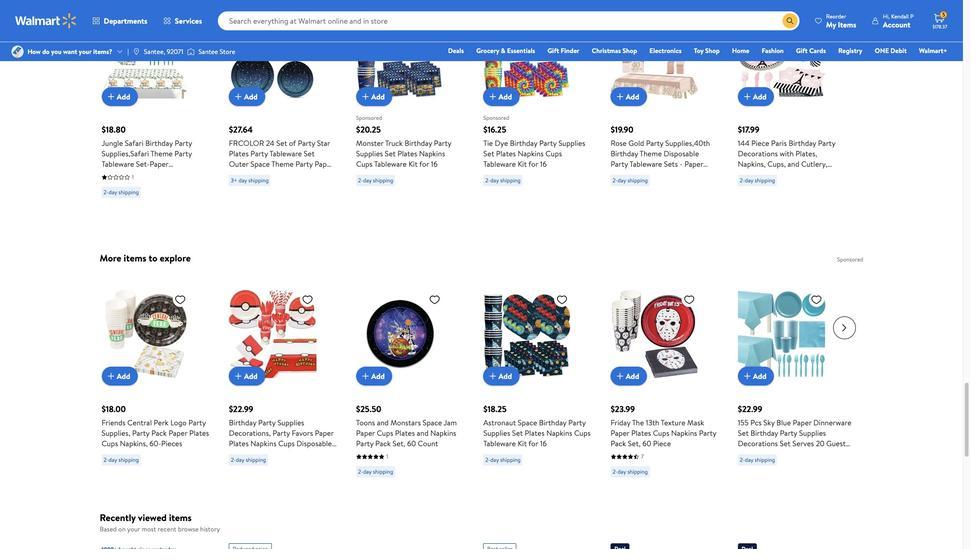 Task type: describe. For each thing, give the bounding box(es) containing it.
add to favorites list, toons and monstars space jam paper cups plates and napkins party pack set, 60 count image
[[429, 294, 441, 306]]

dye
[[495, 138, 508, 148]]

$18.00 friends central perk logo party supplies, party pack paper plates cups napkins, 60-pieces
[[102, 403, 209, 449]]

dinnerware inside $22.99 birthday party supplies decorations, party favors paper plates napkins cups disposable dessert dinnerware with knife fork spoon happy birthday tablecloth decorations for kids boys girls (10 guests)
[[256, 449, 294, 459]]

napkins inside $18.25 astronaut space birthday party supplies set plates napkins cups tableware kit for 16
[[546, 428, 572, 438]]

napkins inside the $25.50 toons and monstars space jam paper cups plates and napkins party pack set, 60 count
[[430, 428, 456, 438]]

$25.50
[[356, 403, 381, 415]]

space inside $18.25 astronaut space birthday party supplies set plates napkins cups tableware kit for 16
[[518, 418, 537, 428]]

account
[[883, 19, 911, 30]]

16 for $16.25
[[540, 159, 547, 169]]

add for friday the 13th texture mask paper plates cups napkins party pack set, 60 piece image
[[626, 371, 639, 381]]

friday
[[611, 418, 631, 428]]

set-
[[136, 159, 150, 169]]

add for friends central perk logo party supplies, party pack paper plates cups napkins, 60-pieces
[[117, 371, 130, 381]]

-
[[680, 159, 683, 169]]

central
[[127, 418, 152, 428]]

add to favorites list, 155 pcs sky blue paper dinnerware set birthday party supplies decorations set serves 20 guests including plates napkins cups forks spoons knives,tablecloth,tableware set for party decorations image
[[811, 294, 822, 306]]

add button for product group containing $19.90
[[611, 87, 647, 106]]

plate
[[229, 169, 246, 180]]

gift finder
[[548, 46, 580, 55]]

toons and monstars space jam paper cups plates and napkins party pack set, 60 count image
[[356, 290, 444, 378]]

theme for $18.80
[[151, 148, 173, 159]]

napkins inside $23.99 friday the 13th texture mask paper plates cups napkins party pack set, 60 piece
[[671, 428, 697, 438]]

guests) inside "$17.99 144 piece paris birthday party decorations with plates, napkins, cups, and cutlery, disposable tableware set for kids birthday, girl's baby shower (serves 24 guests)"
[[800, 190, 825, 201]]

for inside "$17.99 144 piece paris birthday party decorations with plates, napkins, cups, and cutlery, disposable tableware set for kids birthday, girl's baby shower (serves 24 guests)"
[[822, 169, 832, 180]]

spoons
[[758, 459, 782, 470]]

cups inside $18.00 friends central perk logo party supplies, party pack paper plates cups napkins, 60-pieces
[[102, 438, 118, 449]]

jungle safari birthday party supplies,safari theme party tableware set-paper plates,napkins,plastics forks knives,tablecloth,animals baby shower birthday decorations serve 24 guests image
[[102, 11, 190, 99]]

gold
[[629, 138, 644, 148]]

add button for product group containing $23.99
[[611, 367, 647, 386]]

sky
[[764, 418, 775, 428]]

birthday,
[[753, 180, 783, 190]]

add to favorites list, friends central perk logo party supplies, party pack paper plates cups napkins, 60-pieces image
[[175, 294, 186, 306]]

|
[[127, 47, 129, 56]]

0 horizontal spatial 1
[[132, 173, 134, 181]]

departments
[[104, 16, 147, 26]]

toons
[[356, 418, 375, 428]]

add to favorites list, 144 piece paris birthday party decorations with plates, napkins, cups, and cutlery, disposable tableware set for kids birthday, girl's baby shower (serves 24 guests) image
[[811, 14, 822, 26]]

cups inside $22.99 155 pcs sky blue paper dinnerware set birthday party supplies decorations set serves 20 guests including plates napkins cups forks spoons knives,tablecloth,tableware set for party decorations
[[819, 449, 836, 459]]

$17.99 144 piece paris birthday party decorations with plates, napkins, cups, and cutlery, disposable tableware set for kids birthday, girl's baby shower (serves 24 guests)
[[738, 124, 836, 201]]

party inside $18.25 astronaut space birthday party supplies set plates napkins cups tableware kit for 16
[[568, 418, 586, 428]]

$17.99
[[738, 124, 760, 136]]

supplies inside sponsored $20.25 monster truck birthday party supplies set plates napkins cups tableware kit for 16
[[356, 148, 383, 159]]

napkins, inside "$17.99 144 piece paris birthday party decorations with plates, napkins, cups, and cutlery, disposable tableware set for kids birthday, girl's baby shower (serves 24 guests)"
[[738, 159, 766, 169]]

tie
[[483, 138, 493, 148]]

0 vertical spatial items
[[124, 252, 146, 264]]

registry
[[838, 46, 863, 55]]

$27.64 frcolor 24 set of party star plates party tableware set outer space theme party paper plate napkin fork 3+ day shipping
[[229, 124, 334, 184]]

sponsored $20.25 monster truck birthday party supplies set plates napkins cups tableware kit for 16
[[356, 114, 451, 169]]

guests for $18.80
[[132, 201, 155, 211]]

product group containing $23.99
[[611, 271, 725, 481]]

set inside "$17.99 144 piece paris birthday party decorations with plates, napkins, cups, and cutlery, disposable tableware set for kids birthday, girl's baby shower (serves 24 guests)"
[[809, 169, 820, 180]]

add button for product group containing $16.25
[[483, 87, 520, 106]]

registry link
[[834, 45, 867, 56]]

more items to explore
[[100, 252, 191, 264]]

truck
[[385, 138, 403, 148]]

pack inside the $25.50 toons and monstars space jam paper cups plates and napkins party pack set, 60 count
[[375, 438, 391, 449]]

gift cards
[[796, 46, 826, 55]]

recently
[[100, 511, 136, 524]]

set inside sponsored $20.25 monster truck birthday party supplies set plates napkins cups tableware kit for 16
[[385, 148, 396, 159]]

cards
[[809, 46, 826, 55]]

$22.99 for $22.99 birthday party supplies decorations, party favors paper plates napkins cups disposable dessert dinnerware with knife fork spoon happy birthday tablecloth decorations for kids boys girls (10 guests)
[[229, 403, 253, 415]]

explore
[[160, 252, 191, 264]]

$23.99
[[611, 403, 635, 415]]

rose gold party supplies,40th birthday theme disposable party tableware sets - paper plates,napkins,plastic forks knives,tablecloths,40th birthday decorations for women,24 guests image
[[611, 11, 699, 99]]

decorations inside "$19.90 rose gold party supplies,40th birthday theme disposable party tableware sets - paper plates,napkins,plastic forks knives,tablecloths,40th birthday decorations for women,24 guests"
[[640, 190, 680, 201]]

tableware inside $18.25 astronaut space birthday party supplies set plates napkins cups tableware kit for 16
[[483, 438, 516, 449]]

napkins, inside $18.00 friends central perk logo party supplies, party pack paper plates cups napkins, 60-pieces
[[120, 438, 148, 449]]

add to favorites list, friday the 13th texture mask paper plates cups napkins party pack set, 60 piece image
[[684, 294, 695, 306]]

sets
[[664, 159, 678, 169]]

cups inside sponsored $16.25 tie dye birthday party supplies set plates napkins cups tableware kit for 16
[[546, 148, 562, 159]]

piece inside "$17.99 144 piece paris birthday party decorations with plates, napkins, cups, and cutlery, disposable tableware set for kids birthday, girl's baby shower (serves 24 guests)"
[[752, 138, 769, 148]]

santee store
[[198, 47, 235, 56]]

fork inside $27.64 frcolor 24 set of party star plates party tableware set outer space theme party paper plate napkin fork 3+ day shipping
[[272, 169, 287, 180]]

toy shop link
[[690, 45, 724, 56]]

recently viewed items based on your most recent browse history
[[100, 511, 220, 534]]

walmart+ link
[[915, 45, 952, 56]]

forks inside $22.99 155 pcs sky blue paper dinnerware set birthday party supplies decorations set serves 20 guests including plates napkins cups forks spoons knives,tablecloth,tableware set for party decorations
[[738, 459, 756, 470]]

paper inside $27.64 frcolor 24 set of party star plates party tableware set outer space theme party paper plate napkin fork 3+ day shipping
[[315, 159, 334, 169]]

disposable inside "$17.99 144 piece paris birthday party decorations with plates, napkins, cups, and cutlery, disposable tableware set for kids birthday, girl's baby shower (serves 24 guests)"
[[738, 169, 773, 180]]

jam
[[444, 418, 457, 428]]

supplies inside $22.99 birthday party supplies decorations, party favors paper plates napkins cups disposable dessert dinnerware with knife fork spoon happy birthday tablecloth decorations for kids boys girls (10 guests)
[[277, 418, 304, 428]]

one debit
[[875, 46, 907, 55]]

add button for product group containing $18.80
[[102, 87, 138, 106]]

tie dye birthday party supplies set plates napkins cups tableware kit for 16 image
[[483, 11, 572, 99]]

items inside recently viewed items based on your most recent browse history
[[169, 511, 192, 524]]

product group containing $16.25
[[483, 0, 590, 202]]

kendall
[[891, 12, 909, 20]]

plates inside $23.99 friday the 13th texture mask paper plates cups napkins party pack set, 60 piece
[[631, 428, 651, 438]]

birthday inside sponsored $20.25 monster truck birthday party supplies set plates napkins cups tableware kit for 16
[[405, 138, 432, 148]]

add to cart image for 144 piece paris birthday party decorations with plates, napkins, cups, and cutlery, disposable tableware set for kids birthday, girl's baby shower (serves 24 guests)
[[742, 91, 753, 102]]

60 inside the $25.50 toons and monstars space jam paper cups plates and napkins party pack set, 60 count
[[407, 438, 416, 449]]

perk
[[154, 418, 169, 428]]

product group containing $17.99
[[738, 0, 844, 202]]

&
[[501, 46, 506, 55]]

product group containing $25.50
[[356, 271, 470, 481]]

cups,
[[768, 159, 786, 169]]

piece inside $23.99 friday the 13th texture mask paper plates cups napkins party pack set, 60 piece
[[653, 438, 671, 449]]

product group containing $19.90
[[611, 0, 717, 211]]

guests for $19.90
[[648, 201, 670, 211]]

party inside the $25.50 toons and monstars space jam paper cups plates and napkins party pack set, 60 count
[[356, 438, 374, 449]]

cups inside $23.99 friday the 13th texture mask paper plates cups napkins party pack set, 60 piece
[[653, 428, 670, 438]]

napkins inside $22.99 birthday party supplies decorations, party favors paper plates napkins cups disposable dessert dinnerware with knife fork spoon happy birthday tablecloth decorations for kids boys girls (10 guests)
[[251, 438, 277, 449]]

store
[[220, 47, 235, 56]]

add to cart image for $22.99
[[233, 371, 244, 382]]

16 for $20.25
[[431, 159, 438, 169]]

plates inside $22.99 birthday party supplies decorations, party favors paper plates napkins cups disposable dessert dinnerware with knife fork spoon happy birthday tablecloth decorations for kids boys girls (10 guests)
[[229, 438, 249, 449]]

$18.00
[[102, 403, 126, 415]]

jungle
[[102, 138, 123, 148]]

deals
[[448, 46, 464, 55]]

tablecloth
[[229, 470, 263, 480]]

product group containing $18.25
[[483, 271, 597, 481]]

guests inside $22.99 155 pcs sky blue paper dinnerware set birthday party supplies decorations set serves 20 guests including plates napkins cups forks spoons knives,tablecloth,tableware set for party decorations
[[826, 438, 849, 449]]

your inside recently viewed items based on your most recent browse history
[[127, 525, 140, 534]]

0 vertical spatial your
[[79, 47, 92, 56]]

gift cards link
[[792, 45, 830, 56]]

tableware inside $18.80 jungle safari birthday party supplies,safari theme party tableware set-paper plates,napkins,plastics forks knives,tablecloth,animals baby shower birthday decorations serve 24 guests
[[102, 159, 134, 169]]

home link
[[728, 45, 754, 56]]

kit for $20.25
[[409, 159, 418, 169]]

including
[[738, 449, 768, 459]]

decorations inside "$17.99 144 piece paris birthday party decorations with plates, napkins, cups, and cutlery, disposable tableware set for kids birthday, girl's baby shower (serves 24 guests)"
[[738, 148, 778, 159]]

party inside $23.99 friday the 13th texture mask paper plates cups napkins party pack set, 60 piece
[[699, 428, 717, 438]]

144
[[738, 138, 750, 148]]

santee
[[198, 47, 218, 56]]

baby inside $18.80 jungle safari birthday party supplies,safari theme party tableware set-paper plates,napkins,plastics forks knives,tablecloth,animals baby shower birthday decorations serve 24 guests
[[187, 180, 203, 190]]

birthday inside sponsored $16.25 tie dye birthday party supplies set plates napkins cups tableware kit for 16
[[510, 138, 538, 148]]

napkins inside $22.99 155 pcs sky blue paper dinnerware set birthday party supplies decorations set serves 20 guests including plates napkins cups forks spoons knives,tablecloth,tableware set for party decorations
[[791, 449, 817, 459]]

theme inside $27.64 frcolor 24 set of party star plates party tableware set outer space theme party paper plate napkin fork 3+ day shipping
[[272, 159, 294, 169]]

napkins inside sponsored $20.25 monster truck birthday party supplies set plates napkins cups tableware kit for 16
[[419, 148, 445, 159]]

how do you want your items?
[[27, 47, 112, 56]]

paper inside $22.99 155 pcs sky blue paper dinnerware set birthday party supplies decorations set serves 20 guests including plates napkins cups forks spoons knives,tablecloth,tableware set for party decorations
[[793, 418, 812, 428]]

blue
[[777, 418, 791, 428]]

boys
[[229, 480, 245, 490]]

outer
[[229, 159, 249, 169]]

add button for product group containing $20.25
[[356, 87, 392, 106]]

paper inside $23.99 friday the 13th texture mask paper plates cups napkins party pack set, 60 piece
[[611, 428, 630, 438]]

one
[[875, 46, 889, 55]]

plates inside $18.00 friends central perk logo party supplies, party pack paper plates cups napkins, 60-pieces
[[189, 428, 209, 438]]

add to favorites list, astronaut space birthday party supplies set plates napkins cups tableware kit for 16 image
[[556, 294, 568, 306]]

plates,
[[796, 148, 817, 159]]

pack inside $23.99 friday the 13th texture mask paper plates cups napkins party pack set, 60 piece
[[611, 438, 626, 449]]

plates,napkins,plastic
[[611, 169, 682, 180]]

$19.90
[[611, 124, 634, 136]]

christmas shop link
[[588, 45, 642, 56]]

rose
[[611, 138, 627, 148]]

birthday inside "$17.99 144 piece paris birthday party decorations with plates, napkins, cups, and cutlery, disposable tableware set for kids birthday, girl's baby shower (serves 24 guests)"
[[789, 138, 816, 148]]

do
[[42, 47, 50, 56]]

$27.64
[[229, 124, 253, 136]]

most
[[142, 525, 156, 534]]

gift for gift finder
[[548, 46, 559, 55]]

supplies inside $22.99 155 pcs sky blue paper dinnerware set birthday party supplies decorations set serves 20 guests including plates napkins cups forks spoons knives,tablecloth,tableware set for party decorations
[[799, 428, 826, 438]]

favors
[[292, 428, 313, 438]]

add for the jungle safari birthday party supplies,safari theme party tableware set-paper plates,napkins,plastics forks knives,tablecloth,animals baby shower birthday decorations serve 24 guests image on the top of the page
[[117, 91, 130, 102]]

add to cart image for rose gold party supplies,40th birthday theme disposable party tableware sets - paper plates,napkins,plastic forks knives,tablecloths,40th birthday decorations for women,24 guests
[[615, 91, 626, 102]]

 image for santee store
[[187, 47, 195, 56]]

plates inside sponsored $16.25 tie dye birthday party supplies set plates napkins cups tableware kit for 16
[[496, 148, 516, 159]]

155
[[738, 418, 749, 428]]

supplies,safari
[[102, 148, 149, 159]]

plates inside $22.99 155 pcs sky blue paper dinnerware set birthday party supplies decorations set serves 20 guests including plates napkins cups forks spoons knives,tablecloth,tableware set for party decorations
[[770, 449, 789, 459]]

(10
[[263, 480, 273, 490]]

tableware inside sponsored $16.25 tie dye birthday party supplies set plates napkins cups tableware kit for 16
[[483, 159, 516, 169]]

supplies,40th
[[665, 138, 710, 148]]

plates,napkins,plastics
[[102, 169, 176, 180]]

napkins inside sponsored $16.25 tie dye birthday party supplies set plates napkins cups tableware kit for 16
[[518, 148, 544, 159]]

guests) inside $22.99 birthday party supplies decorations, party favors paper plates napkins cups disposable dessert dinnerware with knife fork spoon happy birthday tablecloth decorations for kids boys girls (10 guests)
[[275, 480, 300, 490]]

fashion link
[[758, 45, 788, 56]]

add button for product group containing $18.00
[[102, 367, 138, 386]]

deals link
[[444, 45, 468, 56]]

cups inside the $25.50 toons and monstars space jam paper cups plates and napkins party pack set, 60 count
[[377, 428, 393, 438]]

$18.25
[[483, 403, 507, 415]]

1 vertical spatial 1
[[386, 453, 388, 461]]

party inside sponsored $20.25 monster truck birthday party supplies set plates napkins cups tableware kit for 16
[[434, 138, 451, 148]]

friday the 13th texture mask paper plates cups napkins party pack set, 60 piece image
[[611, 290, 699, 378]]

space inside $27.64 frcolor 24 set of party star plates party tableware set outer space theme party paper plate napkin fork 3+ day shipping
[[250, 159, 270, 169]]

add button for product group containing $17.99
[[738, 87, 774, 106]]



Task type: vqa. For each thing, say whether or not it's contained in the screenshot.
the Results
no



Task type: locate. For each thing, give the bounding box(es) containing it.
$18.25 astronaut space birthday party supplies set plates napkins cups tableware kit for 16
[[483, 403, 591, 449]]

kids
[[738, 180, 752, 190], [318, 470, 331, 480]]

add to cart image for jungle safari birthday party supplies,safari theme party tableware set-paper plates,napkins,plastics forks knives,tablecloth,animals baby shower birthday decorations serve 24 guests
[[105, 91, 117, 102]]

services button
[[155, 9, 210, 32]]

0 vertical spatial kids
[[738, 180, 752, 190]]

based
[[100, 525, 117, 534]]

1 horizontal spatial  image
[[187, 47, 195, 56]]

decorations down spoons at the right of the page
[[769, 480, 809, 490]]

departments button
[[84, 9, 155, 32]]

space right astronaut
[[518, 418, 537, 428]]

decorations down plates,napkins,plastic
[[640, 190, 680, 201]]

plates inside $18.25 astronaut space birthday party supplies set plates napkins cups tableware kit for 16
[[525, 428, 545, 438]]

plates up plate
[[229, 148, 249, 159]]

1 set, from the left
[[393, 438, 405, 449]]

add to cart image for $25.50
[[360, 371, 371, 382]]

1 vertical spatial guests)
[[275, 480, 300, 490]]

1 horizontal spatial guests
[[648, 201, 670, 211]]

16 inside $18.25 astronaut space birthday party supplies set plates napkins cups tableware kit for 16
[[540, 438, 547, 449]]

cups inside $22.99 birthday party supplies decorations, party favors paper plates napkins cups disposable dessert dinnerware with knife fork spoon happy birthday tablecloth decorations for kids boys girls (10 guests)
[[278, 438, 295, 449]]

birthday party supplies decorations, party favors paper plates napkins cups disposable dessert dinnerware with knife fork spoon happy birthday tablecloth decorations for kids boys girls (10 guests) image
[[229, 290, 317, 378]]

1 horizontal spatial space
[[423, 418, 442, 428]]

24 right the (serves on the top right of the page
[[790, 190, 799, 201]]

knife
[[312, 449, 329, 459]]

plates right logo
[[189, 428, 209, 438]]

1 vertical spatial fork
[[229, 459, 244, 470]]

knives,tablecloth,tableware
[[738, 470, 828, 480]]

of
[[289, 138, 296, 148]]

set inside sponsored $16.25 tie dye birthday party supplies set plates napkins cups tableware kit for 16
[[483, 148, 494, 159]]

decorations inside $18.80 jungle safari birthday party supplies,safari theme party tableware set-paper plates,napkins,plastics forks knives,tablecloth,animals baby shower birthday decorations serve 24 guests
[[157, 190, 197, 201]]

2 horizontal spatial pack
[[611, 438, 626, 449]]

paper right perk
[[169, 428, 187, 438]]

0 horizontal spatial napkins,
[[120, 438, 148, 449]]

1 horizontal spatial guests)
[[800, 190, 825, 201]]

shower inside "$17.99 144 piece paris birthday party decorations with plates, napkins, cups, and cutlery, disposable tableware set for kids birthday, girl's baby shower (serves 24 guests)"
[[738, 190, 762, 201]]

paper left the
[[611, 428, 630, 438]]

browse
[[178, 525, 199, 534]]

0 vertical spatial with
[[780, 148, 794, 159]]

gift inside gift finder link
[[548, 46, 559, 55]]

set inside $18.25 astronaut space birthday party supplies set plates napkins cups tableware kit for 16
[[512, 428, 523, 438]]

0 horizontal spatial guests)
[[275, 480, 300, 490]]

sponsored inside sponsored $20.25 monster truck birthday party supplies set plates napkins cups tableware kit for 16
[[356, 114, 382, 122]]

0 horizontal spatial your
[[79, 47, 92, 56]]

forks left spoons at the right of the page
[[738, 459, 756, 470]]

pieces
[[161, 438, 182, 449]]

forks inside $18.80 jungle safari birthday party supplies,safari theme party tableware set-paper plates,napkins,plastics forks knives,tablecloth,animals baby shower birthday decorations serve 24 guests
[[177, 169, 195, 180]]

0 horizontal spatial fork
[[229, 459, 244, 470]]

add to cart image for frcolor 24 set of party star plates party tableware set outer space theme party paper plate napkin fork
[[233, 91, 244, 102]]

product group containing $18.80
[[102, 0, 208, 211]]

tableware inside "$17.99 144 piece paris birthday party decorations with plates, napkins, cups, and cutlery, disposable tableware set for kids birthday, girl's baby shower (serves 24 guests)"
[[775, 169, 807, 180]]

for inside $18.25 astronaut space birthday party supplies set plates napkins cups tableware kit for 16
[[529, 438, 538, 449]]

1 horizontal spatial forks
[[683, 169, 701, 180]]

toy
[[694, 46, 704, 55]]

kit for $16.25
[[518, 159, 527, 169]]

$23.99 friday the 13th texture mask paper plates cups napkins party pack set, 60 piece
[[611, 403, 717, 449]]

1 horizontal spatial 1
[[386, 453, 388, 461]]

$22.99 for $22.99 155 pcs sky blue paper dinnerware set birthday party supplies decorations set serves 20 guests including plates napkins cups forks spoons knives,tablecloth,tableware set for party decorations
[[738, 403, 762, 415]]

1 horizontal spatial 60
[[643, 438, 651, 449]]

paper right "blue"
[[793, 418, 812, 428]]

on
[[118, 525, 126, 534]]

0 vertical spatial guests)
[[800, 190, 825, 201]]

pcs
[[751, 418, 762, 428]]

home
[[732, 46, 750, 55]]

add to cart image up the $18.25
[[487, 371, 499, 382]]

0 horizontal spatial shop
[[623, 46, 637, 55]]

for inside $22.99 155 pcs sky blue paper dinnerware set birthday party supplies decorations set serves 20 guests including plates napkins cups forks spoons knives,tablecloth,tableware set for party decorations
[[738, 480, 748, 490]]

space inside the $25.50 toons and monstars space jam paper cups plates and napkins party pack set, 60 count
[[423, 418, 442, 428]]

2 baby from the left
[[803, 180, 819, 190]]

1 horizontal spatial pack
[[375, 438, 391, 449]]

product group containing $18.00
[[102, 271, 216, 481]]

walmart image
[[15, 13, 77, 28]]

supplies
[[559, 138, 585, 148], [356, 148, 383, 159], [277, 418, 304, 428], [483, 428, 510, 438], [799, 428, 826, 438]]

$18.80 jungle safari birthday party supplies,safari theme party tableware set-paper plates,napkins,plastics forks knives,tablecloth,animals baby shower birthday decorations serve 24 guests
[[102, 124, 203, 211]]

1 horizontal spatial shop
[[705, 46, 720, 55]]

1 horizontal spatial piece
[[752, 138, 769, 148]]

items up browse
[[169, 511, 192, 524]]

0 horizontal spatial set,
[[393, 438, 405, 449]]

 image for santee, 92071
[[133, 48, 140, 55]]

2 horizontal spatial disposable
[[738, 169, 773, 180]]

astronaut space birthday party supplies set plates napkins cups tableware kit for 16 image
[[483, 290, 572, 378]]

1 vertical spatial disposable
[[738, 169, 773, 180]]

Search search field
[[218, 11, 800, 30]]

2 shower from the left
[[738, 190, 762, 201]]

set, down the
[[628, 438, 641, 449]]

with left "plates,"
[[780, 148, 794, 159]]

2 horizontal spatial sponsored
[[837, 255, 863, 264]]

1 shower from the left
[[102, 190, 126, 201]]

supplies left rose
[[559, 138, 585, 148]]

1 horizontal spatial your
[[127, 525, 140, 534]]

2 horizontal spatial guests
[[826, 438, 849, 449]]

1 vertical spatial napkins,
[[120, 438, 148, 449]]

your right on
[[127, 525, 140, 534]]

add to cart image
[[360, 91, 371, 102], [487, 91, 499, 102], [615, 91, 626, 102], [742, 91, 753, 102], [105, 371, 117, 382], [233, 371, 244, 382], [360, 371, 371, 382], [615, 371, 626, 382]]

items left to
[[124, 252, 146, 264]]

knives,tablecloth,animals
[[102, 180, 185, 190]]

shop right 'christmas'
[[623, 46, 637, 55]]

for inside $22.99 birthday party supplies decorations, party favors paper plates napkins cups disposable dessert dinnerware with knife fork spoon happy birthday tablecloth decorations for kids boys girls (10 guests)
[[306, 470, 316, 480]]

 image
[[187, 47, 195, 56], [133, 48, 140, 55]]

guests down knives,tablecloth,animals
[[132, 201, 155, 211]]

napkins,
[[738, 159, 766, 169], [120, 438, 148, 449]]

shop for christmas shop
[[623, 46, 637, 55]]

friends
[[102, 418, 126, 428]]

1 horizontal spatial fork
[[272, 169, 287, 180]]

product group
[[102, 0, 208, 211], [229, 0, 335, 202], [356, 0, 463, 202], [483, 0, 590, 202], [611, 0, 717, 211], [738, 0, 844, 202], [102, 271, 216, 481], [229, 271, 343, 490], [356, 271, 470, 481], [483, 271, 597, 481], [611, 271, 725, 481], [738, 271, 852, 490]]

add to favorites list, jungle safari birthday party supplies,safari theme party tableware set-paper plates,napkins,plastics forks knives,tablecloth,animals baby shower birthday decorations serve 24 guests image
[[175, 14, 186, 26]]

decorations right the girls at the left bottom of page
[[264, 470, 304, 480]]

add to cart image up $27.64
[[233, 91, 244, 102]]

24 inside "$17.99 144 piece paris birthday party decorations with plates, napkins, cups, and cutlery, disposable tableware set for kids birthday, girl's baby shower (serves 24 guests)"
[[790, 190, 799, 201]]

tableware inside $27.64 frcolor 24 set of party star plates party tableware set outer space theme party paper plate napkin fork 3+ day shipping
[[270, 148, 302, 159]]

plates up spoon
[[229, 438, 249, 449]]

plates inside sponsored $20.25 monster truck birthday party supplies set plates napkins cups tableware kit for 16
[[398, 148, 417, 159]]

birthday inside $18.25 astronaut space birthday party supplies set plates napkins cups tableware kit for 16
[[539, 418, 567, 428]]

0 horizontal spatial baby
[[187, 180, 203, 190]]

add to cart image for $18.00
[[105, 371, 117, 382]]

piece right 144 on the top
[[752, 138, 769, 148]]

1 horizontal spatial and
[[417, 428, 429, 438]]

theme down of
[[272, 159, 294, 169]]

tableware inside sponsored $20.25 monster truck birthday party supplies set plates napkins cups tableware kit for 16
[[374, 159, 407, 169]]

toy shop
[[694, 46, 720, 55]]

2 set, from the left
[[628, 438, 641, 449]]

1 vertical spatial kids
[[318, 470, 331, 480]]

24
[[266, 138, 274, 148], [790, 190, 799, 201], [122, 201, 130, 211]]

add to cart image up '$18.80'
[[105, 91, 117, 102]]

1 horizontal spatial items
[[169, 511, 192, 524]]

add for the frcolor 24 set of party star plates party tableware set outer space theme party paper plate napkin fork image
[[244, 91, 258, 102]]

baby right girl's
[[803, 180, 819, 190]]

155 pcs sky blue paper dinnerware set birthday party supplies decorations set serves 20 guests including plates napkins cups forks spoons knives,tablecloth,tableware set for party decorations image
[[738, 290, 826, 378]]

finder
[[561, 46, 580, 55]]

kids inside $22.99 birthday party supplies decorations, party favors paper plates napkins cups disposable dessert dinnerware with knife fork spoon happy birthday tablecloth decorations for kids boys girls (10 guests)
[[318, 470, 331, 480]]

60 left 'count'
[[407, 438, 416, 449]]

$25.50 toons and monstars space jam paper cups plates and napkins party pack set, 60 count
[[356, 403, 457, 449]]

add button for product group containing $27.64
[[229, 87, 265, 106]]

plates right astronaut
[[525, 428, 545, 438]]

$16.25
[[483, 124, 506, 136]]

0 horizontal spatial guests
[[132, 201, 155, 211]]

kids inside "$17.99 144 piece paris birthday party decorations with plates, napkins, cups, and cutlery, disposable tableware set for kids birthday, girl's baby shower (serves 24 guests)"
[[738, 180, 752, 190]]

2 horizontal spatial 24
[[790, 190, 799, 201]]

fork right napkin
[[272, 169, 287, 180]]

supplies inside sponsored $16.25 tie dye birthday party supplies set plates napkins cups tableware kit for 16
[[559, 138, 585, 148]]

gift for gift cards
[[796, 46, 808, 55]]

debit
[[891, 46, 907, 55]]

1 vertical spatial dinnerware
[[256, 449, 294, 459]]

add to cart image
[[105, 91, 117, 102], [233, 91, 244, 102], [487, 371, 499, 382], [742, 371, 753, 382]]

0 vertical spatial 1
[[132, 173, 134, 181]]

guests)
[[800, 190, 825, 201], [275, 480, 300, 490]]

viewed
[[138, 511, 167, 524]]

2 horizontal spatial space
[[518, 418, 537, 428]]

birthday inside $22.99 155 pcs sky blue paper dinnerware set birthday party supplies decorations set serves 20 guests including plates napkins cups forks spoons knives,tablecloth,tableware set for party decorations
[[751, 428, 778, 438]]

1 $22.99 from the left
[[229, 403, 253, 415]]

60 up "7"
[[643, 438, 651, 449]]

5
[[942, 11, 945, 19]]

shower down plates,napkins,plastics
[[102, 190, 126, 201]]

supplies inside $18.25 astronaut space birthday party supplies set plates napkins cups tableware kit for 16
[[483, 428, 510, 438]]

space right outer
[[250, 159, 270, 169]]

$22.99 up pcs
[[738, 403, 762, 415]]

for inside sponsored $16.25 tie dye birthday party supplies set plates napkins cups tableware kit for 16
[[529, 159, 538, 169]]

gift inside gift cards link
[[796, 46, 808, 55]]

shop
[[623, 46, 637, 55], [705, 46, 720, 55]]

 image
[[11, 45, 24, 58]]

guests right 20
[[826, 438, 849, 449]]

60 inside $23.99 friday the 13th texture mask paper plates cups napkins party pack set, 60 piece
[[643, 438, 651, 449]]

1 vertical spatial with
[[296, 449, 310, 459]]

24 right serve
[[122, 201, 130, 211]]

1 horizontal spatial disposable
[[664, 148, 699, 159]]

happy
[[268, 459, 289, 470]]

kids down knife
[[318, 470, 331, 480]]

paris
[[771, 138, 787, 148]]

1 shop from the left
[[623, 46, 637, 55]]

search icon image
[[786, 17, 794, 25]]

cups inside $18.25 astronaut space birthday party supplies set plates napkins cups tableware kit for 16
[[574, 428, 591, 438]]

add for the 144 piece paris birthday party decorations with plates, napkins, cups, and cutlery, disposable tableware set for kids birthday, girl's baby shower (serves 24 guests) image
[[753, 91, 767, 102]]

with left knife
[[296, 449, 310, 459]]

paper right the -
[[685, 159, 703, 169]]

items?
[[93, 47, 112, 56]]

set
[[276, 138, 287, 148], [304, 148, 315, 159], [385, 148, 396, 159], [483, 148, 494, 159], [809, 169, 820, 180], [512, 428, 523, 438], [738, 428, 749, 438], [780, 438, 791, 449], [830, 470, 841, 480]]

$18.80
[[102, 124, 126, 136]]

add for the toons and monstars space jam paper cups plates and napkins party pack set, 60 count image
[[371, 371, 385, 381]]

92071
[[167, 47, 183, 56]]

with inside "$17.99 144 piece paris birthday party decorations with plates, napkins, cups, and cutlery, disposable tableware set for kids birthday, girl's baby shower (serves 24 guests)"
[[780, 148, 794, 159]]

plates up knives,tablecloth,tableware
[[770, 449, 789, 459]]

add to cart image for $20.25
[[360, 91, 371, 102]]

$22.99
[[229, 403, 253, 415], [738, 403, 762, 415]]

decorations down plates,napkins,plastics
[[157, 190, 197, 201]]

frcolor
[[229, 138, 264, 148]]

theme inside $18.80 jungle safari birthday party supplies,safari theme party tableware set-paper plates,napkins,plastics forks knives,tablecloth,animals baby shower birthday decorations serve 24 guests
[[151, 148, 173, 159]]

for
[[419, 159, 429, 169], [529, 159, 538, 169], [822, 169, 832, 180], [682, 190, 692, 201], [529, 438, 538, 449], [306, 470, 316, 480], [738, 480, 748, 490]]

16 inside sponsored $16.25 tie dye birthday party supplies set plates napkins cups tableware kit for 16
[[540, 159, 547, 169]]

product group containing $20.25
[[356, 0, 463, 202]]

1 vertical spatial items
[[169, 511, 192, 524]]

next slide for more items to explore list image
[[833, 317, 856, 339]]

kit inside sponsored $20.25 monster truck birthday party supplies set plates napkins cups tableware kit for 16
[[409, 159, 418, 169]]

friends central perk logo party supplies, party pack paper plates cups napkins, 60-pieces image
[[102, 290, 190, 378]]

1 down supplies,safari
[[132, 173, 134, 181]]

paper inside $18.00 friends central perk logo party supplies, party pack paper plates cups napkins, 60-pieces
[[169, 428, 187, 438]]

kit
[[409, 159, 418, 169], [518, 159, 527, 169], [518, 438, 527, 449]]

1 horizontal spatial $22.99
[[738, 403, 762, 415]]

fork inside $22.99 birthday party supplies decorations, party favors paper plates napkins cups disposable dessert dinnerware with knife fork spoon happy birthday tablecloth decorations for kids boys girls (10 guests)
[[229, 459, 244, 470]]

forks right the -
[[683, 169, 701, 180]]

your right want
[[79, 47, 92, 56]]

gift left 'cards'
[[796, 46, 808, 55]]

more
[[100, 252, 121, 264]]

1 down the $25.50 toons and monstars space jam paper cups plates and napkins party pack set, 60 count at the left bottom of page
[[386, 453, 388, 461]]

paper inside "$19.90 rose gold party supplies,40th birthday theme disposable party tableware sets - paper plates,napkins,plastic forks knives,tablecloths,40th birthday decorations for women,24 guests"
[[685, 159, 703, 169]]

supplies down $20.25
[[356, 148, 383, 159]]

paper inside $18.80 jungle safari birthday party supplies,safari theme party tableware set-paper plates,napkins,plastics forks knives,tablecloth,animals baby shower birthday decorations serve 24 guests
[[150, 159, 169, 169]]

theme for $19.90
[[640, 148, 662, 159]]

and right cups, on the right top of page
[[788, 159, 800, 169]]

pack inside $18.00 friends central perk logo party supplies, party pack paper plates cups napkins, 60-pieces
[[151, 428, 167, 438]]

1 horizontal spatial kids
[[738, 180, 752, 190]]

pack down friday
[[611, 438, 626, 449]]

0 horizontal spatial kids
[[318, 470, 331, 480]]

7
[[641, 453, 644, 461]]

reorder my items
[[826, 12, 857, 30]]

Walmart Site-Wide search field
[[218, 11, 800, 30]]

forks right "set-"
[[177, 169, 195, 180]]

add button for product group containing $25.50
[[356, 367, 392, 386]]

1 gift from the left
[[548, 46, 559, 55]]

party inside "$17.99 144 piece paris birthday party decorations with plates, napkins, cups, and cutlery, disposable tableware set for kids birthday, girl's baby shower (serves 24 guests)"
[[818, 138, 836, 148]]

paper
[[150, 159, 169, 169], [315, 159, 334, 169], [685, 159, 703, 169], [793, 418, 812, 428], [169, 428, 187, 438], [315, 428, 334, 438], [356, 428, 375, 438], [611, 428, 630, 438]]

and inside "$17.99 144 piece paris birthday party decorations with plates, napkins, cups, and cutlery, disposable tableware set for kids birthday, girl's baby shower (serves 24 guests)"
[[788, 159, 800, 169]]

1 horizontal spatial sponsored
[[483, 114, 509, 122]]

gift left finder at the right top of the page
[[548, 46, 559, 55]]

napkin
[[247, 169, 270, 180]]

paper up knife
[[315, 428, 334, 438]]

add to favorites list, frcolor 24 set of party star plates party tableware set outer space theme party paper plate napkin fork image
[[302, 14, 313, 26]]

1 vertical spatial piece
[[653, 438, 671, 449]]

decorations inside $22.99 birthday party supplies decorations, party favors paper plates napkins cups disposable dessert dinnerware with knife fork spoon happy birthday tablecloth decorations for kids boys girls (10 guests)
[[264, 470, 304, 480]]

shipping
[[248, 176, 269, 184], [373, 176, 393, 184], [500, 176, 521, 184], [628, 176, 648, 184], [755, 176, 775, 184], [118, 188, 139, 196], [118, 456, 139, 464], [246, 456, 266, 464], [500, 456, 521, 464], [755, 456, 775, 464], [373, 468, 393, 476], [628, 468, 648, 476]]

paper down star
[[315, 159, 334, 169]]

set, down the monstars on the bottom left
[[393, 438, 405, 449]]

add to cart image for $16.25
[[487, 91, 499, 102]]

$22.99 inside $22.99 155 pcs sky blue paper dinnerware set birthday party supplies decorations set serves 20 guests including plates napkins cups forks spoons knives,tablecloth,tableware set for party decorations
[[738, 403, 762, 415]]

1 horizontal spatial baby
[[803, 180, 819, 190]]

sponsored inside sponsored $16.25 tie dye birthday party supplies set plates napkins cups tableware kit for 16
[[483, 114, 509, 122]]

and right toons
[[377, 418, 389, 428]]

napkins, down 144 on the top
[[738, 159, 766, 169]]

kids left birthday,
[[738, 180, 752, 190]]

cups inside sponsored $20.25 monster truck birthday party supplies set plates napkins cups tableware kit for 16
[[356, 159, 373, 169]]

grocery & essentials
[[476, 46, 535, 55]]

pack left logo
[[151, 428, 167, 438]]

shower left the (serves on the top right of the page
[[738, 190, 762, 201]]

add button for product group containing $18.25
[[483, 367, 520, 386]]

fork
[[272, 169, 287, 180], [229, 459, 244, 470]]

0 horizontal spatial items
[[124, 252, 146, 264]]

monster truck birthday party supplies set plates napkins cups tableware kit for 16 image
[[356, 11, 444, 99]]

christmas shop
[[592, 46, 637, 55]]

services
[[175, 16, 202, 26]]

add to cart image for $18.25
[[487, 371, 499, 382]]

24 inside $18.80 jungle safari birthday party supplies,safari theme party tableware set-paper plates,napkins,plastics forks knives,tablecloth,animals baby shower birthday decorations serve 24 guests
[[122, 201, 130, 211]]

1 horizontal spatial with
[[780, 148, 794, 159]]

your
[[79, 47, 92, 56], [127, 525, 140, 534]]

for inside "$19.90 rose gold party supplies,40th birthday theme disposable party tableware sets - paper plates,napkins,plastic forks knives,tablecloths,40th birthday decorations for women,24 guests"
[[682, 190, 692, 201]]

1 baby from the left
[[187, 180, 203, 190]]

2 vertical spatial disposable
[[297, 438, 332, 449]]

sponsored for $20.25
[[356, 114, 382, 122]]

0 vertical spatial fork
[[272, 169, 287, 180]]

guests inside "$19.90 rose gold party supplies,40th birthday theme disposable party tableware sets - paper plates,napkins,plastic forks knives,tablecloths,40th birthday decorations for women,24 guests"
[[648, 201, 670, 211]]

2 60 from the left
[[643, 438, 651, 449]]

add to cart image up 155
[[742, 371, 753, 382]]

1 horizontal spatial napkins,
[[738, 159, 766, 169]]

dinnerware up 20
[[814, 418, 852, 428]]

supplies down the $18.25
[[483, 428, 510, 438]]

0 horizontal spatial dinnerware
[[256, 449, 294, 459]]

and left jam
[[417, 428, 429, 438]]

2 horizontal spatial and
[[788, 159, 800, 169]]

set,
[[393, 438, 405, 449], [628, 438, 641, 449]]

for inside sponsored $20.25 monster truck birthday party supplies set plates napkins cups tableware kit for 16
[[419, 159, 429, 169]]

0 horizontal spatial 24
[[122, 201, 130, 211]]

1 horizontal spatial theme
[[272, 159, 294, 169]]

3+
[[231, 176, 237, 184]]

next slide for customers also considered list image
[[833, 37, 856, 60]]

grocery & essentials link
[[472, 45, 540, 56]]

0 horizontal spatial gift
[[548, 46, 559, 55]]

space left jam
[[423, 418, 442, 428]]

shop right 'toy'
[[705, 46, 720, 55]]

hi, kendall p account
[[883, 12, 914, 30]]

0 horizontal spatial theme
[[151, 148, 173, 159]]

christmas
[[592, 46, 621, 55]]

product group containing $27.64
[[229, 0, 335, 202]]

plates inside $27.64 frcolor 24 set of party star plates party tableware set outer space theme party paper plate napkin fork 3+ day shipping
[[229, 148, 249, 159]]

theme inside "$19.90 rose gold party supplies,40th birthday theme disposable party tableware sets - paper plates,napkins,plastic forks knives,tablecloths,40th birthday decorations for women,24 guests"
[[640, 148, 662, 159]]

paper inside the $25.50 toons and monstars space jam paper cups plates and napkins party pack set, 60 count
[[356, 428, 375, 438]]

supplies right decorations,
[[277, 418, 304, 428]]

serves
[[793, 438, 814, 449]]

144 piece paris birthday party decorations with plates, napkins, cups, and cutlery, disposable tableware set for kids birthday, girl's baby shower (serves 24 guests) image
[[738, 11, 826, 99]]

sponsored for $16.25
[[483, 114, 509, 122]]

0 horizontal spatial sponsored
[[356, 114, 382, 122]]

theme up plates,napkins,plastic
[[640, 148, 662, 159]]

0 horizontal spatial and
[[377, 418, 389, 428]]

0 horizontal spatial $22.99
[[229, 403, 253, 415]]

day inside $27.64 frcolor 24 set of party star plates party tableware set outer space theme party paper plate napkin fork 3+ day shipping
[[239, 176, 247, 184]]

electronics link
[[645, 45, 686, 56]]

0 horizontal spatial forks
[[177, 169, 195, 180]]

girls
[[246, 480, 261, 490]]

recent
[[158, 525, 176, 534]]

0 horizontal spatial disposable
[[297, 438, 332, 449]]

one debit link
[[871, 45, 911, 56]]

baby left 3+
[[187, 180, 203, 190]]

 image right 92071
[[187, 47, 195, 56]]

add to favorites list, birthday party supplies decorations, party favors paper plates napkins cups disposable dessert dinnerware with knife fork spoon happy birthday tablecloth decorations for kids boys girls (10 guests) image
[[302, 294, 313, 306]]

theme right "set-"
[[151, 148, 173, 159]]

plates inside the $25.50 toons and monstars space jam paper cups plates and napkins party pack set, 60 count
[[395, 428, 415, 438]]

history
[[200, 525, 220, 534]]

kit inside $18.25 astronaut space birthday party supplies set plates napkins cups tableware kit for 16
[[518, 438, 527, 449]]

0 horizontal spatial piece
[[653, 438, 671, 449]]

fork left spoon
[[229, 459, 244, 470]]

add for birthday party supplies decorations, party favors paper plates napkins cups disposable dessert dinnerware with knife fork spoon happy birthday tablecloth decorations for kids boys girls (10 guests) image at the bottom left
[[244, 371, 258, 381]]

1 horizontal spatial 24
[[266, 138, 274, 148]]

dinnerware inside $22.99 155 pcs sky blue paper dinnerware set birthday party supplies decorations set serves 20 guests including plates napkins cups forks spoons knives,tablecloth,tableware set for party decorations
[[814, 418, 852, 428]]

pack down the monstars on the bottom left
[[375, 438, 391, 449]]

logo
[[170, 418, 187, 428]]

16
[[431, 159, 438, 169], [540, 159, 547, 169], [540, 438, 547, 449]]

guests) down cutlery,
[[800, 190, 825, 201]]

items
[[838, 19, 857, 30]]

2 $22.99 from the left
[[738, 403, 762, 415]]

0 horizontal spatial  image
[[133, 48, 140, 55]]

0 horizontal spatial 60
[[407, 438, 416, 449]]

paper down "$25.50"
[[356, 428, 375, 438]]

shower inside $18.80 jungle safari birthday party supplies,safari theme party tableware set-paper plates,napkins,plastics forks knives,tablecloth,animals baby shower birthday decorations serve 24 guests
[[102, 190, 126, 201]]

0 vertical spatial disposable
[[664, 148, 699, 159]]

1 horizontal spatial shower
[[738, 190, 762, 201]]

add button
[[102, 87, 138, 106], [229, 87, 265, 106], [356, 87, 392, 106], [483, 87, 520, 106], [611, 87, 647, 106], [738, 87, 774, 106], [102, 367, 138, 386], [229, 367, 265, 386], [356, 367, 392, 386], [483, 367, 520, 386], [611, 367, 647, 386], [738, 367, 774, 386]]

1 vertical spatial your
[[127, 525, 140, 534]]

24 left of
[[266, 138, 274, 148]]

baby inside "$17.99 144 piece paris birthday party decorations with plates, napkins, cups, and cutlery, disposable tableware set for kids birthday, girl's baby shower (serves 24 guests)"
[[803, 180, 819, 190]]

add to cart image for $23.99
[[615, 371, 626, 382]]

monstars
[[391, 418, 421, 428]]

2 gift from the left
[[796, 46, 808, 55]]

0 horizontal spatial with
[[296, 449, 310, 459]]

0 vertical spatial dinnerware
[[814, 418, 852, 428]]

party inside sponsored $16.25 tie dye birthday party supplies set plates napkins cups tableware kit for 16
[[539, 138, 557, 148]]

2 horizontal spatial forks
[[738, 459, 756, 470]]

add to cart image for $22.99
[[742, 371, 753, 382]]

0 horizontal spatial shower
[[102, 190, 126, 201]]

paper inside $22.99 birthday party supplies decorations, party favors paper plates napkins cups disposable dessert dinnerware with knife fork spoon happy birthday tablecloth decorations for kids boys girls (10 guests)
[[315, 428, 334, 438]]

0 vertical spatial napkins,
[[738, 159, 766, 169]]

set, inside $23.99 friday the 13th texture mask paper plates cups napkins party pack set, 60 piece
[[628, 438, 641, 449]]

0 horizontal spatial space
[[250, 159, 270, 169]]

guests down knives,tablecloths,40th
[[648, 201, 670, 211]]

add for astronaut space birthday party supplies set plates napkins cups tableware kit for 16 image
[[499, 371, 512, 381]]

plates right "monster"
[[398, 148, 417, 159]]

piece down "13th"
[[653, 438, 671, 449]]

serve
[[102, 201, 120, 211]]

forks inside "$19.90 rose gold party supplies,40th birthday theme disposable party tableware sets - paper plates,napkins,plastic forks knives,tablecloths,40th birthday decorations for women,24 guests"
[[683, 169, 701, 180]]

shipping inside $27.64 frcolor 24 set of party star plates party tableware set outer space theme party paper plate napkin fork 3+ day shipping
[[248, 176, 269, 184]]

guests) right the (10
[[275, 480, 300, 490]]

1 horizontal spatial set,
[[628, 438, 641, 449]]

2 horizontal spatial theme
[[640, 148, 662, 159]]

set, inside the $25.50 toons and monstars space jam paper cups plates and napkins party pack set, 60 count
[[393, 438, 405, 449]]

disposable inside "$19.90 rose gold party supplies,40th birthday theme disposable party tableware sets - paper plates,napkins,plastic forks knives,tablecloths,40th birthday decorations for women,24 guests"
[[664, 148, 699, 159]]

add for 155 pcs sky blue paper dinnerware set birthday party supplies decorations set serves 20 guests including plates napkins cups forks spoons knives,tablecloth,tableware set for party decorations image at the bottom of page
[[753, 371, 767, 381]]

 image right "|"
[[133, 48, 140, 55]]

$22.99 up decorations,
[[229, 403, 253, 415]]

$22.99 155 pcs sky blue paper dinnerware set birthday party supplies decorations set serves 20 guests including plates napkins cups forks spoons knives,tablecloth,tableware set for party decorations
[[738, 403, 852, 490]]

decorations down pcs
[[738, 438, 778, 449]]

electronics
[[650, 46, 682, 55]]

plates right tie
[[496, 148, 516, 159]]

to
[[149, 252, 158, 264]]

1 horizontal spatial dinnerware
[[814, 418, 852, 428]]

hi,
[[883, 12, 890, 20]]

24 inside $27.64 frcolor 24 set of party star plates party tableware set outer space theme party paper plate napkin fork 3+ day shipping
[[266, 138, 274, 148]]

frcolor 24 set of party star plates party tableware set outer space theme party paper plate napkin fork image
[[229, 11, 317, 99]]

0 vertical spatial piece
[[752, 138, 769, 148]]

knives,tablecloths,40th
[[611, 180, 688, 190]]

dinnerware up the (10
[[256, 449, 294, 459]]

plates left 'count'
[[395, 428, 415, 438]]

napkins, left 60-
[[120, 438, 148, 449]]

piece
[[752, 138, 769, 148], [653, 438, 671, 449]]

0 horizontal spatial pack
[[151, 428, 167, 438]]

paper up knives,tablecloth,animals
[[150, 159, 169, 169]]

20
[[816, 438, 825, 449]]

supplies right "blue"
[[799, 428, 826, 438]]

shop for toy shop
[[705, 46, 720, 55]]

2 shop from the left
[[705, 46, 720, 55]]

1 60 from the left
[[407, 438, 416, 449]]

decorations down $17.99
[[738, 148, 778, 159]]

monster
[[356, 138, 384, 148]]

plates right friday
[[631, 428, 651, 438]]

1 horizontal spatial gift
[[796, 46, 808, 55]]

decorations,
[[229, 428, 271, 438]]



